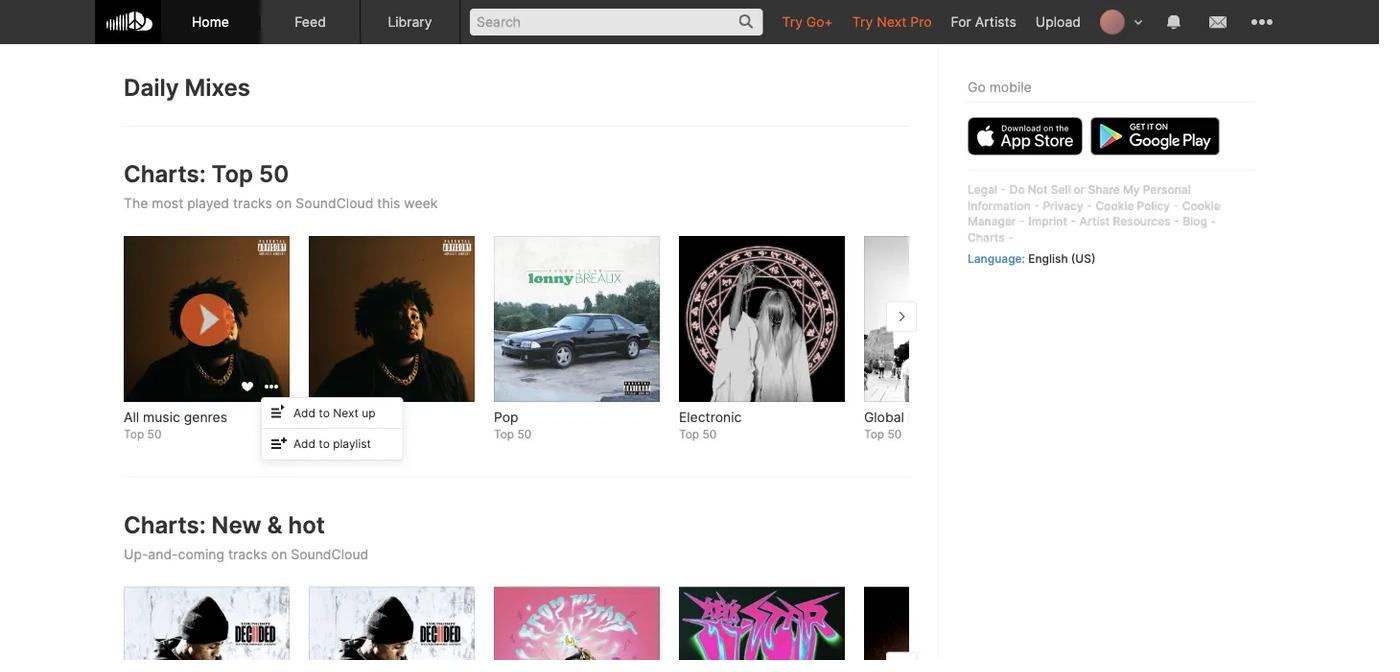 Task type: describe. For each thing, give the bounding box(es) containing it.
charts: for charts: new & hot
[[124, 511, 206, 539]]

top inside charts: top 50 the most played tracks on soundcloud this week
[[212, 160, 253, 188]]

50 inside pop top 50
[[518, 428, 532, 441]]

information
[[968, 198, 1031, 212]]

on inside charts: new & hot up-and-coming tracks on soundcloud
[[271, 546, 287, 562]]

on inside charts: top 50 the most played tracks on soundcloud this week
[[276, 195, 292, 211]]

daily mixes
[[124, 73, 250, 102]]

top inside 'global beats top 50'
[[864, 428, 885, 441]]

artist
[[1080, 215, 1111, 228]]

upload link
[[1027, 0, 1091, 43]]

pop
[[494, 409, 519, 425]]

artists
[[976, 13, 1017, 30]]

for
[[951, 13, 972, 30]]

privacy link
[[1043, 198, 1084, 212]]

policy
[[1138, 198, 1171, 212]]

playlist
[[333, 437, 371, 451]]

all
[[124, 409, 139, 425]]

global beats link
[[864, 408, 1030, 427]]

played
[[187, 195, 229, 211]]

charts link
[[968, 231, 1005, 245]]

imprint
[[1029, 215, 1068, 228]]

global beats top 50
[[864, 409, 944, 441]]

my
[[1124, 182, 1141, 196]]

try for try go+
[[783, 13, 803, 30]]

pop link
[[494, 408, 660, 427]]

add to playlist
[[294, 437, 371, 451]]

go
[[968, 79, 986, 95]]

home
[[192, 13, 229, 30]]

new & hot: r&b & soul element
[[864, 587, 1030, 660]]

charts: top 50 the most played tracks on soundcloud this week
[[124, 160, 438, 211]]

cookie manager link
[[968, 198, 1221, 228]]

do
[[1010, 182, 1025, 196]]

genres
[[184, 409, 227, 425]]

do not sell or share my personal information
[[968, 182, 1191, 212]]

go mobile
[[968, 79, 1032, 95]]

cookie policy link
[[1096, 198, 1171, 212]]

do not sell or share my personal information link
[[968, 182, 1191, 212]]

charts: new & hot up-and-coming tracks on soundcloud
[[124, 511, 369, 562]]

hop
[[336, 409, 361, 425]]

english
[[1029, 252, 1069, 266]]

charts: for charts: top 50
[[124, 160, 206, 188]]

hip-
[[309, 409, 336, 425]]

daily
[[124, 73, 179, 102]]

feed
[[295, 13, 326, 30]]

privacy
[[1043, 198, 1084, 212]]

top 50: electronic element
[[679, 236, 845, 402]]

all music genres top 50
[[124, 409, 227, 441]]

top 50: pop element
[[494, 236, 660, 402]]

pro
[[911, 13, 932, 30]]

most
[[152, 195, 184, 211]]

and-
[[148, 546, 178, 562]]

add for add to next up
[[294, 406, 316, 420]]

new
[[212, 511, 262, 539]]

& for rap
[[364, 409, 373, 425]]

week
[[404, 195, 438, 211]]

add for add to playlist
[[294, 437, 316, 451]]

rap
[[377, 409, 401, 425]]

hip-hop & rap link
[[309, 408, 475, 427]]

sell
[[1051, 182, 1071, 196]]

charts
[[968, 231, 1005, 245]]

tracks inside charts: top 50 the most played tracks on soundcloud this week
[[233, 195, 272, 211]]

new & hot: hip-hop & rap element
[[309, 587, 475, 660]]

global
[[864, 409, 905, 425]]

manager
[[968, 215, 1017, 228]]

cookie inside the cookie manager
[[1183, 198, 1221, 212]]

personal
[[1144, 182, 1191, 196]]

1 cookie from the left
[[1096, 198, 1135, 212]]

blog link
[[1184, 215, 1208, 228]]



Task type: locate. For each thing, give the bounding box(es) containing it.
add inside add to playlist button
[[294, 437, 316, 451]]

for artists link
[[942, 0, 1027, 43]]

1 try from the left
[[783, 13, 803, 30]]

50 inside hip-hop & rap top 50
[[333, 428, 347, 441]]

50 inside charts: top 50 the most played tracks on soundcloud this week
[[259, 160, 289, 188]]

0 vertical spatial charts:
[[124, 160, 206, 188]]

not
[[1029, 182, 1048, 196]]

this
[[377, 195, 401, 211]]

blog
[[1184, 215, 1208, 228]]

50 inside 'electronic top 50'
[[703, 428, 717, 441]]

2 cookie from the left
[[1183, 198, 1221, 212]]

add to playlist button
[[262, 429, 403, 460]]

beats
[[909, 409, 944, 425]]

to for next
[[319, 406, 330, 420]]

top inside hip-hop & rap top 50
[[309, 428, 329, 441]]

tracks right played
[[233, 195, 272, 211]]

cookie manager
[[968, 198, 1221, 228]]

1 horizontal spatial cookie
[[1183, 198, 1221, 212]]

try right go+
[[853, 13, 873, 30]]

50 inside all music genres top 50
[[147, 428, 162, 441]]

legal link
[[968, 182, 998, 196]]

try next pro link
[[843, 0, 942, 43]]

1 horizontal spatial &
[[364, 409, 373, 425]]

artist resources link
[[1080, 215, 1171, 228]]

soundcloud inside charts: top 50 the most played tracks on soundcloud this week
[[296, 195, 374, 211]]

&
[[364, 409, 373, 425], [267, 511, 283, 539]]

charts: inside charts: top 50 the most played tracks on soundcloud this week
[[124, 160, 206, 188]]

top 50: global beats element
[[864, 236, 1030, 402]]

legal
[[968, 182, 998, 196]]

on
[[276, 195, 292, 211], [271, 546, 287, 562]]

add inside add to next up button
[[294, 406, 316, 420]]

try inside try next pro link
[[853, 13, 873, 30]]

Search search field
[[470, 9, 763, 36]]

charts: up and-
[[124, 511, 206, 539]]

electronic top 50
[[679, 409, 742, 441]]

to inside add to next up button
[[319, 406, 330, 420]]

bob builder's avatar element
[[1101, 10, 1126, 35]]

top inside 'electronic top 50'
[[679, 428, 700, 441]]

tracks inside charts: new & hot up-and-coming tracks on soundcloud
[[228, 546, 268, 562]]

add down 'hip-'
[[294, 437, 316, 451]]

next left up
[[333, 406, 359, 420]]

mobile
[[990, 79, 1032, 95]]

legal ⁃
[[968, 182, 1010, 196]]

cookie up blog
[[1183, 198, 1221, 212]]

0 vertical spatial tracks
[[233, 195, 272, 211]]

resources
[[1114, 215, 1171, 228]]

library
[[388, 13, 432, 30]]

tracks down "new"
[[228, 546, 268, 562]]

next left pro
[[877, 13, 907, 30]]

1 add from the top
[[294, 406, 316, 420]]

try next pro
[[853, 13, 932, 30]]

top up played
[[212, 160, 253, 188]]

2 to from the top
[[319, 437, 330, 451]]

try go+
[[783, 13, 834, 30]]

home link
[[161, 0, 261, 44]]

library link
[[361, 0, 461, 44]]

top down pop on the bottom of the page
[[494, 428, 514, 441]]

electronic link
[[679, 408, 845, 427]]

2 try from the left
[[853, 13, 873, 30]]

cookie up artist resources link
[[1096, 198, 1135, 212]]

soundcloud left this
[[296, 195, 374, 211]]

to inside add to playlist button
[[319, 437, 330, 451]]

new & hot: all music genres element
[[124, 587, 290, 660]]

new & hot: pop element
[[494, 587, 660, 660]]

tracks
[[233, 195, 272, 211], [228, 546, 268, 562]]

& inside charts: new & hot up-and-coming tracks on soundcloud
[[267, 511, 283, 539]]

up
[[362, 406, 376, 420]]

up-
[[124, 546, 148, 562]]

add up add to playlist
[[294, 406, 316, 420]]

on right played
[[276, 195, 292, 211]]

0 horizontal spatial try
[[783, 13, 803, 30]]

add to next up button
[[262, 398, 403, 429]]

new & hot: electronic element
[[679, 587, 845, 660]]

cookie
[[1096, 198, 1135, 212], [1183, 198, 1221, 212]]

0 vertical spatial &
[[364, 409, 373, 425]]

0 vertical spatial to
[[319, 406, 330, 420]]

1 vertical spatial to
[[319, 437, 330, 451]]

hip-hop & rap top 50
[[309, 409, 401, 441]]

& right hop
[[364, 409, 373, 425]]

add
[[294, 406, 316, 420], [294, 437, 316, 451]]

1 vertical spatial next
[[333, 406, 359, 420]]

⁃ imprint ⁃ artist resources ⁃ blog ⁃ charts ⁃ language: english (us)
[[968, 215, 1217, 266]]

1 vertical spatial tracks
[[228, 546, 268, 562]]

on right coming
[[271, 546, 287, 562]]

top down 'global'
[[864, 428, 885, 441]]

share
[[1089, 182, 1121, 196]]

0 vertical spatial next
[[877, 13, 907, 30]]

1 vertical spatial charts:
[[124, 511, 206, 539]]

mixes
[[185, 73, 250, 102]]

upload
[[1036, 13, 1081, 30]]

0 vertical spatial soundcloud
[[296, 195, 374, 211]]

1 charts: from the top
[[124, 160, 206, 188]]

charts: up most
[[124, 160, 206, 188]]

try inside try go+ link
[[783, 13, 803, 30]]

1 vertical spatial &
[[267, 511, 283, 539]]

to down 'hip-'
[[319, 437, 330, 451]]

go+
[[807, 13, 834, 30]]

charts: inside charts: new & hot up-and-coming tracks on soundcloud
[[124, 511, 206, 539]]

0 horizontal spatial next
[[333, 406, 359, 420]]

& for hot
[[267, 511, 283, 539]]

50
[[259, 160, 289, 188], [147, 428, 162, 441], [333, 428, 347, 441], [518, 428, 532, 441], [703, 428, 717, 441], [888, 428, 902, 441]]

top down 'hip-'
[[309, 428, 329, 441]]

next inside button
[[333, 406, 359, 420]]

top inside pop top 50
[[494, 428, 514, 441]]

all music genres link
[[124, 408, 290, 427]]

1 horizontal spatial next
[[877, 13, 907, 30]]

try for try next pro
[[853, 13, 873, 30]]

to left hop
[[319, 406, 330, 420]]

next
[[877, 13, 907, 30], [333, 406, 359, 420]]

soundcloud inside charts: new & hot up-and-coming tracks on soundcloud
[[291, 546, 369, 562]]

soundcloud
[[296, 195, 374, 211], [291, 546, 369, 562]]

top down all
[[124, 428, 144, 441]]

feed link
[[261, 0, 361, 44]]

top 50: hip-hop & rap element
[[309, 236, 475, 402]]

(us)
[[1072, 252, 1096, 266]]

to for playlist
[[319, 437, 330, 451]]

charts:
[[124, 160, 206, 188], [124, 511, 206, 539]]

music
[[143, 409, 180, 425]]

2 add from the top
[[294, 437, 316, 451]]

top 50: all music genres element
[[124, 236, 290, 402]]

soundcloud down hot
[[291, 546, 369, 562]]

top
[[212, 160, 253, 188], [124, 428, 144, 441], [309, 428, 329, 441], [494, 428, 514, 441], [679, 428, 700, 441], [864, 428, 885, 441]]

1 horizontal spatial try
[[853, 13, 873, 30]]

& left hot
[[267, 511, 283, 539]]

the
[[124, 195, 148, 211]]

0 horizontal spatial &
[[267, 511, 283, 539]]

0 horizontal spatial cookie
[[1096, 198, 1135, 212]]

hot
[[288, 511, 325, 539]]

electronic
[[679, 409, 742, 425]]

1 vertical spatial add
[[294, 437, 316, 451]]

try
[[783, 13, 803, 30], [853, 13, 873, 30]]

try left go+
[[783, 13, 803, 30]]

50 inside 'global beats top 50'
[[888, 428, 902, 441]]

0 vertical spatial add
[[294, 406, 316, 420]]

for artists
[[951, 13, 1017, 30]]

1 vertical spatial on
[[271, 546, 287, 562]]

⁃ privacy ⁃ cookie policy ⁃
[[1031, 198, 1183, 212]]

1 to from the top
[[319, 406, 330, 420]]

pop top 50
[[494, 409, 532, 441]]

top down electronic
[[679, 428, 700, 441]]

top inside all music genres top 50
[[124, 428, 144, 441]]

2 charts: from the top
[[124, 511, 206, 539]]

language:
[[968, 252, 1026, 266]]

None search field
[[461, 0, 773, 43]]

& inside hip-hop & rap top 50
[[364, 409, 373, 425]]

add to next up
[[294, 406, 376, 420]]

coming
[[178, 546, 225, 562]]

imprint link
[[1029, 215, 1068, 228]]

1 vertical spatial soundcloud
[[291, 546, 369, 562]]

0 vertical spatial on
[[276, 195, 292, 211]]

or
[[1074, 182, 1086, 196]]

try go+ link
[[773, 0, 843, 43]]



Task type: vqa. For each thing, say whether or not it's contained in the screenshot.
the & to the right
yes



